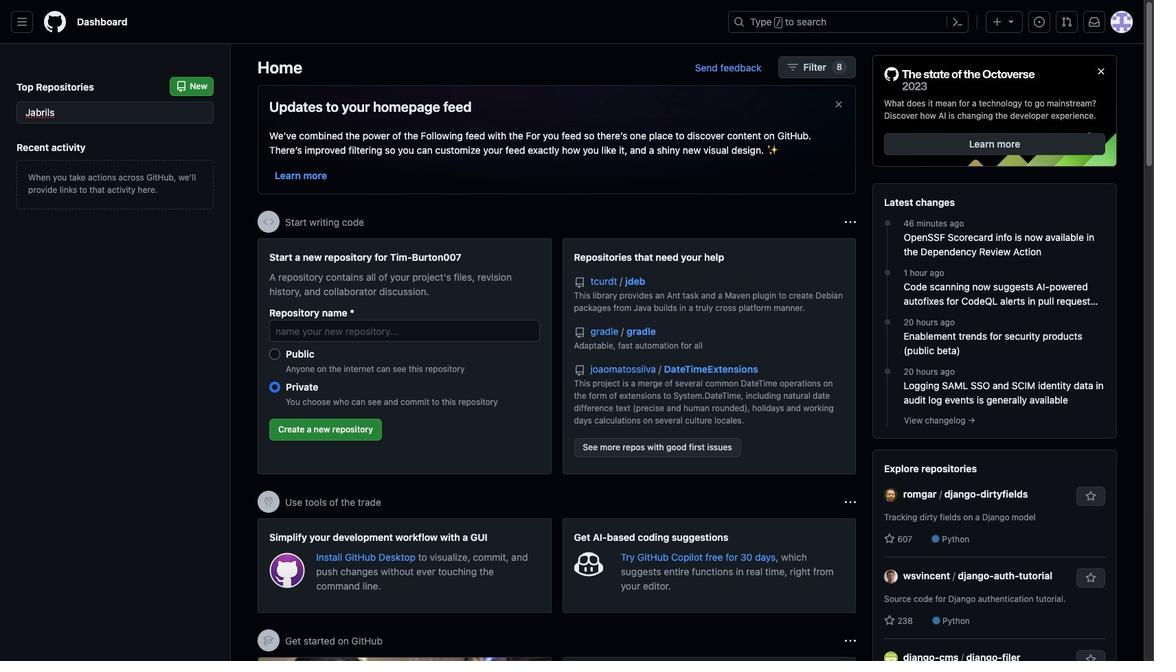 Task type: describe. For each thing, give the bounding box(es) containing it.
why am i seeing this? image
[[845, 217, 856, 228]]

simplify your development workflow with a gui element
[[258, 519, 552, 614]]

explore repositories navigation
[[873, 450, 1118, 662]]

notifications image
[[1089, 16, 1100, 27]]

why am i seeing this? image for the get ai-based coding suggestions element
[[845, 497, 856, 508]]

github desktop image
[[269, 553, 305, 589]]

x image
[[834, 99, 845, 110]]

issue opened image
[[1034, 16, 1045, 27]]

plus image
[[992, 16, 1003, 27]]

1 dot fill image from the top
[[882, 218, 893, 229]]

2 dot fill image from the top
[[882, 317, 893, 328]]

3 dot fill image from the top
[[882, 366, 893, 377]]

dot fill image
[[882, 267, 893, 278]]

star image
[[885, 534, 896, 545]]

name your new repository... text field
[[269, 320, 540, 342]]

github logo image
[[885, 67, 1036, 92]]

3 repo image from the top
[[574, 366, 585, 377]]

get ai-based coding suggestions element
[[563, 519, 856, 614]]

2 repo image from the top
[[574, 328, 585, 339]]

command palette image
[[953, 16, 964, 27]]

git pull request image
[[1062, 16, 1073, 27]]

close image
[[1096, 66, 1107, 77]]

Find a repository… text field
[[16, 102, 214, 124]]



Task type: vqa. For each thing, say whether or not it's contained in the screenshot.
the book image
no



Task type: locate. For each thing, give the bounding box(es) containing it.
0 vertical spatial why am i seeing this? image
[[845, 497, 856, 508]]

@wsvincent profile image
[[885, 571, 898, 585]]

star this repository image
[[1086, 655, 1097, 662]]

dot fill image
[[882, 218, 893, 229], [882, 317, 893, 328], [882, 366, 893, 377]]

explore element
[[873, 55, 1118, 662]]

1 star this repository image from the top
[[1086, 492, 1097, 503]]

1 vertical spatial star this repository image
[[1086, 573, 1097, 584]]

try the github flow element
[[563, 658, 856, 662]]

@romgar profile image
[[885, 489, 898, 503]]

start a new repository element
[[258, 238, 552, 475]]

2 star this repository image from the top
[[1086, 573, 1097, 584]]

triangle down image
[[1006, 16, 1017, 27]]

code image
[[263, 216, 274, 227]]

1 vertical spatial why am i seeing this? image
[[845, 636, 856, 647]]

repo image
[[574, 278, 585, 289], [574, 328, 585, 339], [574, 366, 585, 377]]

1 repo image from the top
[[574, 278, 585, 289]]

star this repository image for @wsvincent profile image
[[1086, 573, 1097, 584]]

what is github? image
[[258, 658, 551, 662]]

what is github? element
[[258, 658, 552, 662]]

2 vertical spatial repo image
[[574, 366, 585, 377]]

star this repository image
[[1086, 492, 1097, 503], [1086, 573, 1097, 584]]

2 vertical spatial dot fill image
[[882, 366, 893, 377]]

filter image
[[787, 62, 798, 73]]

2 why am i seeing this? image from the top
[[845, 636, 856, 647]]

1 vertical spatial repo image
[[574, 328, 585, 339]]

None radio
[[269, 349, 280, 360], [269, 382, 280, 393], [269, 349, 280, 360], [269, 382, 280, 393]]

0 vertical spatial dot fill image
[[882, 218, 893, 229]]

@django-cms profile image
[[885, 653, 898, 662]]

1 vertical spatial dot fill image
[[882, 317, 893, 328]]

why am i seeing this? image
[[845, 497, 856, 508], [845, 636, 856, 647]]

Top Repositories search field
[[16, 102, 214, 124]]

tools image
[[263, 497, 274, 508]]

0 vertical spatial star this repository image
[[1086, 492, 1097, 503]]

1 why am i seeing this? image from the top
[[845, 497, 856, 508]]

star image
[[885, 616, 896, 627]]

homepage image
[[44, 11, 66, 33]]

why am i seeing this? image for try the github flow element in the bottom of the page
[[845, 636, 856, 647]]

repositories that need your help element
[[563, 238, 856, 475]]

mortar board image
[[263, 636, 274, 647]]

star this repository image for @romgar profile icon at the right bottom
[[1086, 492, 1097, 503]]

0 vertical spatial repo image
[[574, 278, 585, 289]]



